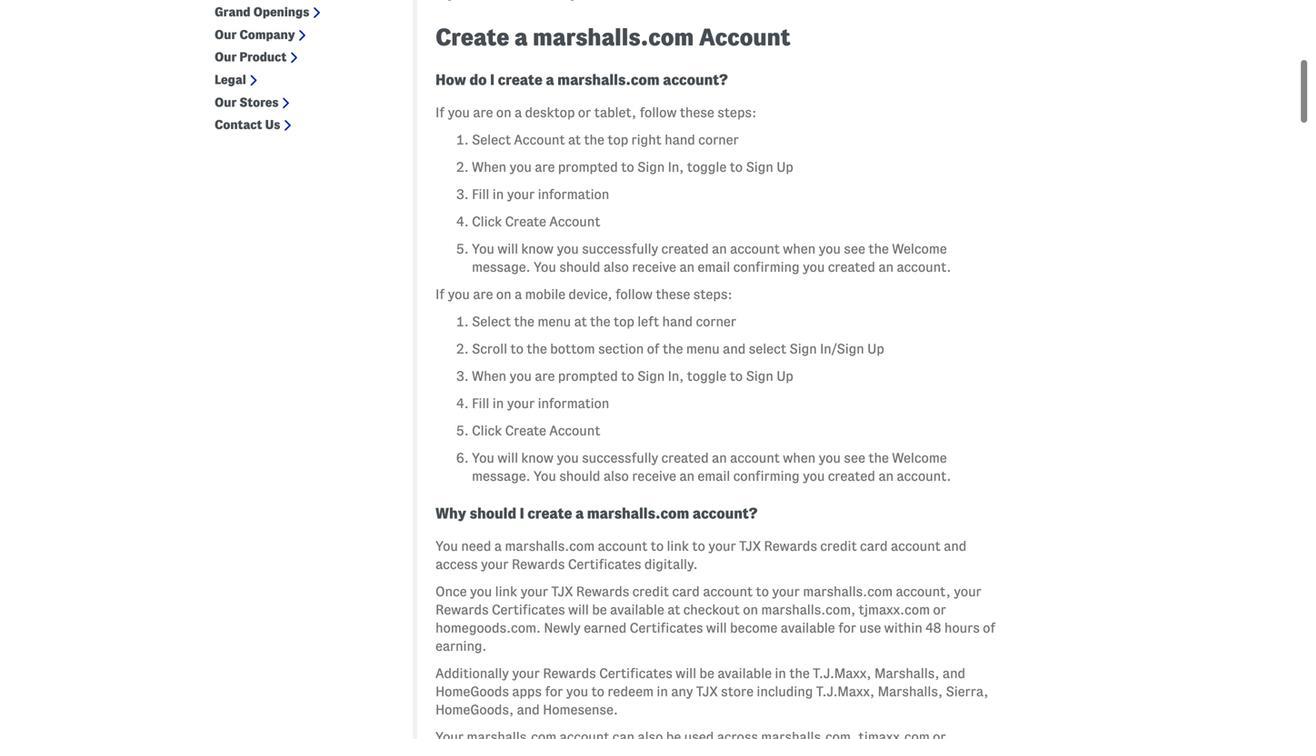 Task type: describe. For each thing, give the bounding box(es) containing it.
your up "hours"
[[954, 585, 982, 600]]

1 vertical spatial at
[[574, 314, 587, 329]]

0 vertical spatial these
[[680, 105, 715, 120]]

a for if you are on a mobile device, follow these steps:
[[515, 287, 522, 302]]

0 vertical spatial corner
[[699, 132, 739, 147]]

select
[[749, 342, 787, 357]]

once you link your tjx rewards credit card account to your marshalls.com account, your rewards certificates will be available at checkout on marshalls.com, tjmaxx.com or homegoods.com. newly earned certificates will become available for use within 48 hours of earning.
[[436, 585, 996, 654]]

0 vertical spatial steps:
[[718, 105, 757, 120]]

at inside once you link your tjx rewards credit card account to your marshalls.com account, your rewards certificates will be available at checkout on marshalls.com, tjmaxx.com or homegoods.com. newly earned certificates will become available for use within 48 hours of earning.
[[668, 603, 681, 618]]

1 vertical spatial corner
[[696, 314, 737, 329]]

2 click create account from the top
[[472, 424, 601, 439]]

why
[[436, 506, 467, 522]]

homesense.
[[543, 703, 618, 718]]

2 confirming from the top
[[734, 469, 800, 484]]

openings
[[253, 5, 310, 19]]

marshalls.com up the digitally.
[[587, 506, 690, 522]]

certificates up newly
[[492, 603, 565, 618]]

a inside you need a marshalls.com account to link to your tjx rewards credit card account and access your rewards certificates digitally.
[[495, 539, 502, 554]]

rewards down once
[[436, 603, 489, 618]]

grand openings link
[[215, 5, 310, 20]]

2 vertical spatial should
[[470, 506, 517, 522]]

1 vertical spatial steps:
[[694, 287, 733, 302]]

us
[[265, 118, 280, 131]]

2 click from the top
[[472, 424, 502, 439]]

1 vertical spatial create
[[505, 214, 547, 229]]

you need a marshalls.com account to link to your tjx rewards credit card account and access your rewards certificates digitally.
[[436, 539, 967, 572]]

your down 'need'
[[481, 557, 509, 572]]

1 vertical spatial t.j.maxx,
[[816, 685, 875, 700]]

1 account. from the top
[[897, 260, 952, 275]]

tjmaxx.com
[[859, 603, 930, 618]]

do
[[470, 72, 487, 88]]

or inside once you link your tjx rewards credit card account to your marshalls.com account, your rewards certificates will be available at checkout on marshalls.com, tjmaxx.com or homegoods.com. newly earned certificates will become available for use within 48 hours of earning.
[[934, 603, 947, 618]]

a for if you are on a desktop or tablet, follow these steps:
[[515, 105, 522, 120]]

earning.
[[436, 639, 487, 654]]

need
[[461, 539, 492, 554]]

1 click create account from the top
[[472, 214, 601, 229]]

available inside additionally your rewards certificates will be available in the t.j.maxx, marshalls, and homegoods apps for you to redeem in any tjx store including t.j.maxx, marshalls, sierra, homegoods, and homesense.
[[718, 666, 772, 681]]

earned
[[584, 621, 627, 636]]

stores
[[240, 95, 279, 109]]

0 horizontal spatial of
[[647, 342, 660, 357]]

1 confirming from the top
[[734, 260, 800, 275]]

mobile
[[525, 287, 566, 302]]

left
[[638, 314, 659, 329]]

marshalls.com up tablet,
[[558, 72, 660, 88]]

1 when from the top
[[783, 242, 816, 257]]

select for select the menu at the top left hand corner
[[472, 314, 511, 329]]

of inside once you link your tjx rewards credit card account to your marshalls.com account, your rewards certificates will be available at checkout on marshalls.com, tjmaxx.com or homegoods.com. newly earned certificates will become available for use within 48 hours of earning.
[[983, 621, 996, 636]]

account,
[[896, 585, 951, 600]]

bottom
[[550, 342, 595, 357]]

2 fill in your information from the top
[[472, 396, 610, 411]]

how
[[436, 72, 467, 88]]

right
[[632, 132, 662, 147]]

contact
[[215, 118, 262, 131]]

link inside you need a marshalls.com account to link to your tjx rewards credit card account and access your rewards certificates digitally.
[[667, 539, 689, 554]]

rewards up newly
[[512, 557, 565, 572]]

you inside you need a marshalls.com account to link to your tjx rewards credit card account and access your rewards certificates digitally.
[[436, 539, 458, 554]]

will inside additionally your rewards certificates will be available in the t.j.maxx, marshalls, and homegoods apps for you to redeem in any tjx store including t.j.maxx, marshalls, sierra, homegoods, and homesense.
[[676, 666, 697, 681]]

if for if you are on a mobile device, follow these steps:
[[436, 287, 445, 302]]

1 vertical spatial hand
[[663, 314, 693, 329]]

legal
[[215, 73, 246, 86]]

certificates down checkout
[[630, 621, 703, 636]]

for inside once you link your tjx rewards credit card account to your marshalls.com account, your rewards certificates will be available at checkout on marshalls.com, tjmaxx.com or homegoods.com. newly earned certificates will become available for use within 48 hours of earning.
[[839, 621, 857, 636]]

and inside you need a marshalls.com account to link to your tjx rewards credit card account and access your rewards certificates digitally.
[[944, 539, 967, 554]]

account? for why should i create a marshalls.com account?
[[693, 506, 758, 522]]

2 you will know you successfully created an account when you see the welcome message. you should also receive an email confirming you created an account. from the top
[[472, 451, 952, 484]]

2 receive from the top
[[632, 469, 677, 484]]

account? for how do i create a marshalls.com account?
[[663, 72, 728, 88]]

rewards inside additionally your rewards certificates will be available in the t.j.maxx, marshalls, and homegoods apps for you to redeem in any tjx store including t.j.maxx, marshalls, sierra, homegoods, and homesense.
[[543, 666, 596, 681]]

marshalls.com inside you need a marshalls.com account to link to your tjx rewards credit card account and access your rewards certificates digitally.
[[505, 539, 595, 554]]

2 fill from the top
[[472, 396, 490, 411]]

marshalls.com,
[[762, 603, 856, 618]]

in/sign
[[820, 342, 865, 357]]

1 fill from the top
[[472, 187, 490, 202]]

0 horizontal spatial available
[[610, 603, 665, 618]]

our stores link
[[215, 95, 279, 110]]

0 vertical spatial marshalls,
[[875, 666, 940, 681]]

0 vertical spatial up
[[777, 160, 794, 175]]

account inside once you link your tjx rewards credit card account to your marshalls.com account, your rewards certificates will be available at checkout on marshalls.com, tjmaxx.com or homegoods.com. newly earned certificates will become available for use within 48 hours of earning.
[[703, 585, 753, 600]]

how do i create a marshalls.com account?
[[436, 72, 728, 88]]

0 vertical spatial at
[[568, 132, 581, 147]]

2 know from the top
[[522, 451, 554, 466]]

sierra,
[[946, 685, 989, 700]]

any
[[671, 685, 693, 700]]

create for do
[[498, 72, 543, 88]]

are down bottom
[[535, 369, 555, 384]]

apps
[[512, 685, 542, 700]]

legal link
[[215, 72, 246, 88]]

1 you will know you successfully created an account when you see the welcome message. you should also receive an email confirming you created an account. from the top
[[472, 242, 952, 275]]

2 message. from the top
[[472, 469, 531, 484]]

1 vertical spatial available
[[781, 621, 835, 636]]

0 vertical spatial follow
[[640, 105, 677, 120]]

desktop
[[525, 105, 575, 120]]

be inside additionally your rewards certificates will be available in the t.j.maxx, marshalls, and homegoods apps for you to redeem in any tjx store including t.j.maxx, marshalls, sierra, homegoods, and homesense.
[[700, 666, 715, 681]]

tjx inside additionally your rewards certificates will be available in the t.j.maxx, marshalls, and homegoods apps for you to redeem in any tjx store including t.j.maxx, marshalls, sierra, homegoods, and homesense.
[[696, 685, 718, 700]]

scroll
[[472, 342, 508, 357]]

and left select
[[723, 342, 746, 357]]

a for why should i create a marshalls.com account?
[[576, 506, 584, 522]]

2 when from the top
[[783, 451, 816, 466]]

1 horizontal spatial menu
[[687, 342, 720, 357]]

redeem
[[608, 685, 654, 700]]

marshalls.com inside once you link your tjx rewards credit card account to your marshalls.com account, your rewards certificates will be available at checkout on marshalls.com, tjmaxx.com or homegoods.com. newly earned certificates will become available for use within 48 hours of earning.
[[803, 585, 893, 600]]

0 vertical spatial should
[[560, 260, 601, 275]]

2 prompted from the top
[[558, 369, 618, 384]]

grand
[[215, 5, 251, 19]]

tablet,
[[595, 105, 637, 120]]

1 vertical spatial follow
[[616, 287, 653, 302]]

homegoods
[[436, 685, 509, 700]]

homegoods.com.
[[436, 621, 541, 636]]

2 vertical spatial create
[[505, 424, 547, 439]]

product
[[240, 50, 287, 64]]

once
[[436, 585, 467, 600]]

2 vertical spatial up
[[777, 369, 794, 384]]

create a marshalls.com account
[[436, 25, 791, 50]]

if you are on a desktop or tablet, follow these steps:
[[436, 105, 757, 120]]

2 when you are prompted to sign in, toggle to sign up from the top
[[472, 369, 794, 384]]

1 vertical spatial up
[[868, 342, 885, 357]]

our company link
[[215, 27, 295, 42]]

1 message. from the top
[[472, 260, 531, 275]]



Task type: locate. For each thing, give the bounding box(es) containing it.
hand up "scroll to the bottom section of the menu and select sign in/sign up" in the top of the page
[[663, 314, 693, 329]]

0 horizontal spatial link
[[495, 585, 518, 600]]

top
[[608, 132, 629, 147], [614, 314, 635, 329]]

our up legal
[[215, 50, 237, 64]]

0 vertical spatial i
[[490, 72, 495, 88]]

be up earned
[[592, 603, 607, 618]]

0 vertical spatial successfully
[[582, 242, 659, 257]]

to
[[621, 160, 635, 175], [730, 160, 743, 175], [511, 342, 524, 357], [621, 369, 635, 384], [730, 369, 743, 384], [651, 539, 664, 554], [692, 539, 706, 554], [756, 585, 769, 600], [592, 685, 605, 700]]

0 vertical spatial welcome
[[892, 242, 947, 257]]

0 vertical spatial of
[[647, 342, 660, 357]]

to inside once you link your tjx rewards credit card account to your marshalls.com account, your rewards certificates will be available at checkout on marshalls.com, tjmaxx.com or homegoods.com. newly earned certificates will become available for use within 48 hours of earning.
[[756, 585, 769, 600]]

2 account. from the top
[[897, 469, 952, 484]]

fill in your information down desktop
[[472, 187, 610, 202]]

certificates up redeem
[[599, 666, 673, 681]]

card inside once you link your tjx rewards credit card account to your marshalls.com account, your rewards certificates will be available at checkout on marshalls.com, tjmaxx.com or homegoods.com. newly earned certificates will become available for use within 48 hours of earning.
[[672, 585, 700, 600]]

1 vertical spatial email
[[698, 469, 731, 484]]

for right apps
[[545, 685, 563, 700]]

message. up 'need'
[[472, 469, 531, 484]]

i for do
[[490, 72, 495, 88]]

1 vertical spatial these
[[656, 287, 691, 302]]

tjx up checkout
[[740, 539, 761, 554]]

an
[[712, 242, 727, 257], [680, 260, 695, 275], [879, 260, 894, 275], [712, 451, 727, 466], [680, 469, 695, 484], [879, 469, 894, 484]]

email up you need a marshalls.com account to link to your tjx rewards credit card account and access your rewards certificates digitally.
[[698, 469, 731, 484]]

digitally.
[[645, 557, 698, 572]]

homegoods,
[[436, 703, 514, 718]]

card up 'tjmaxx.com'
[[860, 539, 888, 554]]

fill in your information down bottom
[[472, 396, 610, 411]]

tjx inside once you link your tjx rewards credit card account to your marshalls.com account, your rewards certificates will be available at checkout on marshalls.com, tjmaxx.com or homegoods.com. newly earned certificates will become available for use within 48 hours of earning.
[[552, 585, 573, 600]]

if you are on a mobile device, follow these steps:
[[436, 287, 733, 302]]

create up "mobile"
[[505, 214, 547, 229]]

receive up left at top
[[632, 260, 677, 275]]

1 email from the top
[[698, 260, 731, 275]]

1 receive from the top
[[632, 260, 677, 275]]

you inside once you link your tjx rewards credit card account to your marshalls.com account, your rewards certificates will be available at checkout on marshalls.com, tjmaxx.com or homegoods.com. newly earned certificates will become available for use within 48 hours of earning.
[[470, 585, 492, 600]]

information
[[538, 187, 610, 202], [538, 396, 610, 411]]

information down select account at the top right hand corner
[[538, 187, 610, 202]]

0 vertical spatial email
[[698, 260, 731, 275]]

or up 48
[[934, 603, 947, 618]]

i for should
[[520, 506, 525, 522]]

also
[[604, 260, 629, 275], [604, 469, 629, 484]]

your up marshalls.com,
[[772, 585, 800, 600]]

credit inside you need a marshalls.com account to link to your tjx rewards credit card account and access your rewards certificates digitally.
[[821, 539, 857, 554]]

2 our from the top
[[215, 50, 237, 64]]

2 vertical spatial available
[[718, 666, 772, 681]]

1 prompted from the top
[[558, 160, 618, 175]]

1 when from the top
[[472, 160, 507, 175]]

email up "scroll to the bottom section of the menu and select sign in/sign up" in the top of the page
[[698, 260, 731, 275]]

link up the digitally.
[[667, 539, 689, 554]]

1 when you are prompted to sign in, toggle to sign up from the top
[[472, 160, 794, 175]]

select
[[472, 132, 511, 147], [472, 314, 511, 329]]

0 vertical spatial our
[[215, 28, 237, 41]]

create up do
[[436, 25, 510, 50]]

0 vertical spatial confirming
[[734, 260, 800, 275]]

2 see from the top
[[844, 451, 866, 466]]

2 also from the top
[[604, 469, 629, 484]]

1 horizontal spatial or
[[934, 603, 947, 618]]

tjx up newly
[[552, 585, 573, 600]]

0 horizontal spatial for
[[545, 685, 563, 700]]

0 horizontal spatial i
[[490, 72, 495, 88]]

0 vertical spatial information
[[538, 187, 610, 202]]

0 vertical spatial message.
[[472, 260, 531, 275]]

0 horizontal spatial be
[[592, 603, 607, 618]]

the
[[584, 132, 605, 147], [869, 242, 889, 257], [514, 314, 535, 329], [590, 314, 611, 329], [527, 342, 547, 357], [663, 342, 683, 357], [869, 451, 889, 466], [790, 666, 810, 681]]

create
[[436, 25, 510, 50], [505, 214, 547, 229], [505, 424, 547, 439]]

click create account
[[472, 214, 601, 229], [472, 424, 601, 439]]

at down if you are on a desktop or tablet, follow these steps:
[[568, 132, 581, 147]]

the inside additionally your rewards certificates will be available in the t.j.maxx, marshalls, and homegoods apps for you to redeem in any tjx store including t.j.maxx, marshalls, sierra, homegoods, and homesense.
[[790, 666, 810, 681]]

a
[[515, 25, 528, 50], [546, 72, 554, 88], [515, 105, 522, 120], [515, 287, 522, 302], [576, 506, 584, 522], [495, 539, 502, 554]]

your down scroll
[[507, 396, 535, 411]]

on for desktop
[[496, 105, 512, 120]]

0 vertical spatial fill in your information
[[472, 187, 610, 202]]

0 vertical spatial if
[[436, 105, 445, 120]]

1 vertical spatial tjx
[[552, 585, 573, 600]]

should up 'if you are on a mobile device, follow these steps:'
[[560, 260, 601, 275]]

1 vertical spatial fill in your information
[[472, 396, 610, 411]]

prompted
[[558, 160, 618, 175], [558, 369, 618, 384]]

card inside you need a marshalls.com account to link to your tjx rewards credit card account and access your rewards certificates digitally.
[[860, 539, 888, 554]]

your down desktop
[[507, 187, 535, 202]]

or left tablet,
[[578, 105, 591, 120]]

know up "mobile"
[[522, 242, 554, 257]]

access
[[436, 557, 478, 572]]

1 see from the top
[[844, 242, 866, 257]]

1 vertical spatial when
[[783, 451, 816, 466]]

1 vertical spatial click
[[472, 424, 502, 439]]

1 horizontal spatial i
[[520, 506, 525, 522]]

for left use
[[839, 621, 857, 636]]

sign
[[638, 160, 665, 175], [746, 160, 774, 175], [790, 342, 817, 357], [638, 369, 665, 384], [746, 369, 774, 384]]

0 vertical spatial t.j.maxx,
[[813, 666, 872, 681]]

our down grand
[[215, 28, 237, 41]]

1 horizontal spatial card
[[860, 539, 888, 554]]

credit up marshalls.com,
[[821, 539, 857, 554]]

when you are prompted to sign in, toggle to sign up
[[472, 160, 794, 175], [472, 369, 794, 384]]

1 in, from the top
[[668, 160, 684, 175]]

be inside once you link your tjx rewards credit card account to your marshalls.com account, your rewards certificates will be available at checkout on marshalls.com, tjmaxx.com or homegoods.com. newly earned certificates will become available for use within 48 hours of earning.
[[592, 603, 607, 618]]

will
[[498, 242, 518, 257], [498, 451, 518, 466], [568, 603, 589, 618], [707, 621, 727, 636], [676, 666, 697, 681]]

0 vertical spatial prompted
[[558, 160, 618, 175]]

marshalls,
[[875, 666, 940, 681], [878, 685, 943, 700]]

scroll to the bottom section of the menu and select sign in/sign up
[[472, 342, 885, 357]]

1 welcome from the top
[[892, 242, 947, 257]]

device,
[[569, 287, 613, 302]]

these right tablet,
[[680, 105, 715, 120]]

0 vertical spatial top
[[608, 132, 629, 147]]

2 welcome from the top
[[892, 451, 947, 466]]

rewards
[[764, 539, 818, 554], [512, 557, 565, 572], [576, 585, 630, 600], [436, 603, 489, 618], [543, 666, 596, 681]]

available
[[610, 603, 665, 618], [781, 621, 835, 636], [718, 666, 772, 681]]

0 vertical spatial tjx
[[740, 539, 761, 554]]

0 vertical spatial receive
[[632, 260, 677, 275]]

1 vertical spatial confirming
[[734, 469, 800, 484]]

or
[[578, 105, 591, 120], [934, 603, 947, 618]]

on left desktop
[[496, 105, 512, 120]]

1 select from the top
[[472, 132, 511, 147]]

you will know you successfully created an account when you see the welcome message. you should also receive an email confirming you created an account. up you need a marshalls.com account to link to your tjx rewards credit card account and access your rewards certificates digitally.
[[472, 451, 952, 484]]

0 vertical spatial hand
[[665, 132, 696, 147]]

0 vertical spatial when
[[783, 242, 816, 257]]

for inside additionally your rewards certificates will be available in the t.j.maxx, marshalls, and homegoods apps for you to redeem in any tjx store including t.j.maxx, marshalls, sierra, homegoods, and homesense.
[[545, 685, 563, 700]]

marshalls.com up how do i create a marshalls.com account?
[[533, 25, 694, 50]]

in, down "scroll to the bottom section of the menu and select sign in/sign up" in the top of the page
[[668, 369, 684, 384]]

1 vertical spatial in,
[[668, 369, 684, 384]]

2 select from the top
[[472, 314, 511, 329]]

1 vertical spatial fill
[[472, 396, 490, 411]]

rewards up homesense. at the bottom of the page
[[543, 666, 596, 681]]

checkout
[[684, 603, 740, 618]]

card
[[860, 539, 888, 554], [672, 585, 700, 600]]

our
[[215, 28, 237, 41], [215, 50, 237, 64], [215, 95, 237, 109]]

select up scroll
[[472, 314, 511, 329]]

0 vertical spatial toggle
[[687, 160, 727, 175]]

when
[[783, 242, 816, 257], [783, 451, 816, 466]]

certificates inside you need a marshalls.com account to link to your tjx rewards credit card account and access your rewards certificates digitally.
[[568, 557, 642, 572]]

created
[[662, 242, 709, 257], [828, 260, 876, 275], [662, 451, 709, 466], [828, 469, 876, 484]]

company
[[240, 28, 295, 41]]

a for how do i create a marshalls.com account?
[[546, 72, 554, 88]]

certificates
[[568, 557, 642, 572], [492, 603, 565, 618], [630, 621, 703, 636], [599, 666, 673, 681]]

1 vertical spatial or
[[934, 603, 947, 618]]

at
[[568, 132, 581, 147], [574, 314, 587, 329], [668, 603, 681, 618]]

2 vertical spatial tjx
[[696, 685, 718, 700]]

should up why should i create a marshalls.com account?
[[560, 469, 601, 484]]

marshalls.com down why should i create a marshalls.com account?
[[505, 539, 595, 554]]

0 vertical spatial you will know you successfully created an account when you see the welcome message. you should also receive an email confirming you created an account.
[[472, 242, 952, 275]]

newly
[[544, 621, 581, 636]]

card down the digitally.
[[672, 585, 700, 600]]

hand right right
[[665, 132, 696, 147]]

tjx inside you need a marshalls.com account to link to your tjx rewards credit card account and access your rewards certificates digitally.
[[740, 539, 761, 554]]

0 vertical spatial card
[[860, 539, 888, 554]]

1 vertical spatial link
[[495, 585, 518, 600]]

message.
[[472, 260, 531, 275], [472, 469, 531, 484]]

your
[[507, 187, 535, 202], [507, 396, 535, 411], [709, 539, 737, 554], [481, 557, 509, 572], [521, 585, 549, 600], [772, 585, 800, 600], [954, 585, 982, 600], [512, 666, 540, 681]]

2 email from the top
[[698, 469, 731, 484]]

select the menu at the top left hand corner
[[472, 314, 737, 329]]

including
[[757, 685, 813, 700]]

1 know from the top
[[522, 242, 554, 257]]

see
[[844, 242, 866, 257], [844, 451, 866, 466]]

1 vertical spatial be
[[700, 666, 715, 681]]

certificates down why should i create a marshalls.com account?
[[568, 557, 642, 572]]

marshalls.com up use
[[803, 585, 893, 600]]

1 vertical spatial toggle
[[687, 369, 727, 384]]

become
[[730, 621, 778, 636]]

1 vertical spatial on
[[496, 287, 512, 302]]

credit down the digitally.
[[633, 585, 669, 600]]

on up the become
[[743, 603, 759, 618]]

receive up why should i create a marshalls.com account?
[[632, 469, 677, 484]]

if for if you are on a desktop or tablet, follow these steps:
[[436, 105, 445, 120]]

3 our from the top
[[215, 95, 237, 109]]

0 vertical spatial fill
[[472, 187, 490, 202]]

prompted down bottom
[[558, 369, 618, 384]]

credit inside once you link your tjx rewards credit card account to your marshalls.com account, your rewards certificates will be available at checkout on marshalls.com, tjmaxx.com or homegoods.com. newly earned certificates will become available for use within 48 hours of earning.
[[633, 585, 669, 600]]

when you are prompted to sign in, toggle to sign up down right
[[472, 160, 794, 175]]

rewards up marshalls.com,
[[764, 539, 818, 554]]

are
[[473, 105, 493, 120], [535, 160, 555, 175], [473, 287, 493, 302], [535, 369, 555, 384]]

1 vertical spatial you will know you successfully created an account when you see the welcome message. you should also receive an email confirming you created an account.
[[472, 451, 952, 484]]

select for select account at the top right hand corner
[[472, 132, 511, 147]]

i right do
[[490, 72, 495, 88]]

why should i create a marshalls.com account?
[[436, 506, 758, 522]]

be
[[592, 603, 607, 618], [700, 666, 715, 681]]

1 vertical spatial message.
[[472, 469, 531, 484]]

1 our from the top
[[215, 28, 237, 41]]

on inside once you link your tjx rewards credit card account to your marshalls.com account, your rewards certificates will be available at checkout on marshalls.com, tjmaxx.com or homegoods.com. newly earned certificates will become available for use within 48 hours of earning.
[[743, 603, 759, 618]]

marshalls.com
[[533, 25, 694, 50], [558, 72, 660, 88], [587, 506, 690, 522], [505, 539, 595, 554], [803, 585, 893, 600]]

2 in, from the top
[[668, 369, 684, 384]]

are down do
[[473, 105, 493, 120]]

0 horizontal spatial tjx
[[552, 585, 573, 600]]

2 horizontal spatial tjx
[[740, 539, 761, 554]]

t.j.maxx, down use
[[813, 666, 872, 681]]

1 information from the top
[[538, 187, 610, 202]]

and up sierra,
[[943, 666, 966, 681]]

1 fill in your information from the top
[[472, 187, 610, 202]]

grand openings our company our product legal our stores contact us
[[215, 5, 310, 131]]

follow up left at top
[[616, 287, 653, 302]]

additionally
[[436, 666, 509, 681]]

1 vertical spatial menu
[[687, 342, 720, 357]]

fill in your information
[[472, 187, 610, 202], [472, 396, 610, 411]]

2 vertical spatial our
[[215, 95, 237, 109]]

in
[[493, 187, 504, 202], [493, 396, 504, 411], [775, 666, 787, 681], [657, 685, 668, 700]]

you will know you successfully created an account when you see the welcome message. you should also receive an email confirming you created an account. up left at top
[[472, 242, 952, 275]]

48
[[926, 621, 942, 636]]

i
[[490, 72, 495, 88], [520, 506, 525, 522]]

0 vertical spatial menu
[[538, 314, 571, 329]]

hand
[[665, 132, 696, 147], [663, 314, 693, 329]]

additionally your rewards certificates will be available in the t.j.maxx, marshalls, and homegoods apps for you to redeem in any tjx store including t.j.maxx, marshalls, sierra, homegoods, and homesense.
[[436, 666, 989, 718]]

information down bottom
[[538, 396, 610, 411]]

1 vertical spatial account?
[[693, 506, 758, 522]]

0 vertical spatial in,
[[668, 160, 684, 175]]

when you are prompted to sign in, toggle to sign up down section
[[472, 369, 794, 384]]

account.
[[897, 260, 952, 275], [897, 469, 952, 484]]

1 click from the top
[[472, 214, 502, 229]]

within
[[885, 621, 923, 636]]

email
[[698, 260, 731, 275], [698, 469, 731, 484]]

menu left select
[[687, 342, 720, 357]]

up
[[777, 160, 794, 175], [868, 342, 885, 357], [777, 369, 794, 384]]

0 vertical spatial for
[[839, 621, 857, 636]]

click create account up "mobile"
[[472, 214, 601, 229]]

1 vertical spatial receive
[[632, 469, 677, 484]]

link up homegoods.com.
[[495, 585, 518, 600]]

are up scroll
[[473, 287, 493, 302]]

corner right right
[[699, 132, 739, 147]]

1 successfully from the top
[[582, 242, 659, 257]]

1 vertical spatial top
[[614, 314, 635, 329]]

use
[[860, 621, 882, 636]]

2 horizontal spatial available
[[781, 621, 835, 636]]

i right why on the left
[[520, 506, 525, 522]]

1 horizontal spatial for
[[839, 621, 857, 636]]

create
[[498, 72, 543, 88], [528, 506, 572, 522]]

1 vertical spatial when you are prompted to sign in, toggle to sign up
[[472, 369, 794, 384]]

1 horizontal spatial be
[[700, 666, 715, 681]]

1 vertical spatial see
[[844, 451, 866, 466]]

menu down "mobile"
[[538, 314, 571, 329]]

0 vertical spatial account?
[[663, 72, 728, 88]]

section
[[598, 342, 644, 357]]

store
[[721, 685, 754, 700]]

also up device,
[[604, 260, 629, 275]]

1 vertical spatial should
[[560, 469, 601, 484]]

at down 'if you are on a mobile device, follow these steps:'
[[574, 314, 587, 329]]

your up checkout
[[709, 539, 737, 554]]

you
[[472, 242, 495, 257], [534, 260, 556, 275], [472, 451, 495, 466], [534, 469, 556, 484], [436, 539, 458, 554]]

click
[[472, 214, 502, 229], [472, 424, 502, 439]]

link
[[667, 539, 689, 554], [495, 585, 518, 600]]

0 vertical spatial see
[[844, 242, 866, 257]]

on for mobile
[[496, 287, 512, 302]]

0 vertical spatial click create account
[[472, 214, 601, 229]]

select account at the top right hand corner
[[472, 132, 739, 147]]

marshalls, left sierra,
[[878, 685, 943, 700]]

successfully up device,
[[582, 242, 659, 257]]

certificates inside additionally your rewards certificates will be available in the t.j.maxx, marshalls, and homegoods apps for you to redeem in any tjx store including t.j.maxx, marshalls, sierra, homegoods, and homesense.
[[599, 666, 673, 681]]

prompted down select account at the top right hand corner
[[558, 160, 618, 175]]

our product link
[[215, 50, 287, 65]]

top down tablet,
[[608, 132, 629, 147]]

0 vertical spatial create
[[436, 25, 510, 50]]

2 when from the top
[[472, 369, 507, 384]]

when down scroll
[[472, 369, 507, 384]]

steps:
[[718, 105, 757, 120], [694, 287, 733, 302]]

2 information from the top
[[538, 396, 610, 411]]

0 vertical spatial select
[[472, 132, 511, 147]]

be down once you link your tjx rewards credit card account to your marshalls.com account, your rewards certificates will be available at checkout on marshalls.com, tjmaxx.com or homegoods.com. newly earned certificates will become available for use within 48 hours of earning.
[[700, 666, 715, 681]]

1 vertical spatial prompted
[[558, 369, 618, 384]]

message. up "mobile"
[[472, 260, 531, 275]]

know
[[522, 242, 554, 257], [522, 451, 554, 466]]

and
[[723, 342, 746, 357], [944, 539, 967, 554], [943, 666, 966, 681], [517, 703, 540, 718]]

create for should
[[528, 506, 572, 522]]

rewards up earned
[[576, 585, 630, 600]]

account
[[730, 242, 780, 257], [730, 451, 780, 466], [598, 539, 648, 554], [891, 539, 941, 554], [703, 585, 753, 600]]

0 vertical spatial or
[[578, 105, 591, 120]]

tjx right "any"
[[696, 685, 718, 700]]

top left left at top
[[614, 314, 635, 329]]

link inside once you link your tjx rewards credit card account to your marshalls.com account, your rewards certificates will be available at checkout on marshalls.com, tjmaxx.com or homegoods.com. newly earned certificates will become available for use within 48 hours of earning.
[[495, 585, 518, 600]]

0 vertical spatial when you are prompted to sign in, toggle to sign up
[[472, 160, 794, 175]]

1 vertical spatial know
[[522, 451, 554, 466]]

confirming
[[734, 260, 800, 275], [734, 469, 800, 484]]

2 successfully from the top
[[582, 451, 659, 466]]

and up the account,
[[944, 539, 967, 554]]

available down marshalls.com,
[[781, 621, 835, 636]]

1 if from the top
[[436, 105, 445, 120]]

1 also from the top
[[604, 260, 629, 275]]

2 toggle from the top
[[687, 369, 727, 384]]

menu
[[538, 314, 571, 329], [687, 342, 720, 357]]

contact us link
[[215, 117, 280, 133]]

1 vertical spatial of
[[983, 621, 996, 636]]

you inside additionally your rewards certificates will be available in the t.j.maxx, marshalls, and homegoods apps for you to redeem in any tjx store including t.j.maxx, marshalls, sierra, homegoods, and homesense.
[[566, 685, 589, 700]]

t.j.maxx, right including in the right of the page
[[816, 685, 875, 700]]

are down desktop
[[535, 160, 555, 175]]

should up 'need'
[[470, 506, 517, 522]]

1 horizontal spatial credit
[[821, 539, 857, 554]]

of right "hours"
[[983, 621, 996, 636]]

successfully up why should i create a marshalls.com account?
[[582, 451, 659, 466]]

1 vertical spatial also
[[604, 469, 629, 484]]

also up why should i create a marshalls.com account?
[[604, 469, 629, 484]]

0 horizontal spatial menu
[[538, 314, 571, 329]]

1 vertical spatial credit
[[633, 585, 669, 600]]

0 vertical spatial be
[[592, 603, 607, 618]]

2 if from the top
[[436, 287, 445, 302]]

when down do
[[472, 160, 507, 175]]

our down legal link
[[215, 95, 237, 109]]

1 vertical spatial account.
[[897, 469, 952, 484]]

your inside additionally your rewards certificates will be available in the t.j.maxx, marshalls, and homegoods apps for you to redeem in any tjx store including t.j.maxx, marshalls, sierra, homegoods, and homesense.
[[512, 666, 540, 681]]

to inside additionally your rewards certificates will be available in the t.j.maxx, marshalls, and homegoods apps for you to redeem in any tjx store including t.j.maxx, marshalls, sierra, homegoods, and homesense.
[[592, 685, 605, 700]]

credit
[[821, 539, 857, 554], [633, 585, 669, 600]]

marshalls, down the within
[[875, 666, 940, 681]]

hours
[[945, 621, 980, 636]]

successfully
[[582, 242, 659, 257], [582, 451, 659, 466]]

1 vertical spatial marshalls,
[[878, 685, 943, 700]]

1 toggle from the top
[[687, 160, 727, 175]]

fill
[[472, 187, 490, 202], [472, 396, 490, 411]]

available up earned
[[610, 603, 665, 618]]

tjx
[[740, 539, 761, 554], [552, 585, 573, 600], [696, 685, 718, 700]]

0 horizontal spatial card
[[672, 585, 700, 600]]

your up newly
[[521, 585, 549, 600]]

1 vertical spatial information
[[538, 396, 610, 411]]

and down apps
[[517, 703, 540, 718]]



Task type: vqa. For each thing, say whether or not it's contained in the screenshot.
the bottom email
yes



